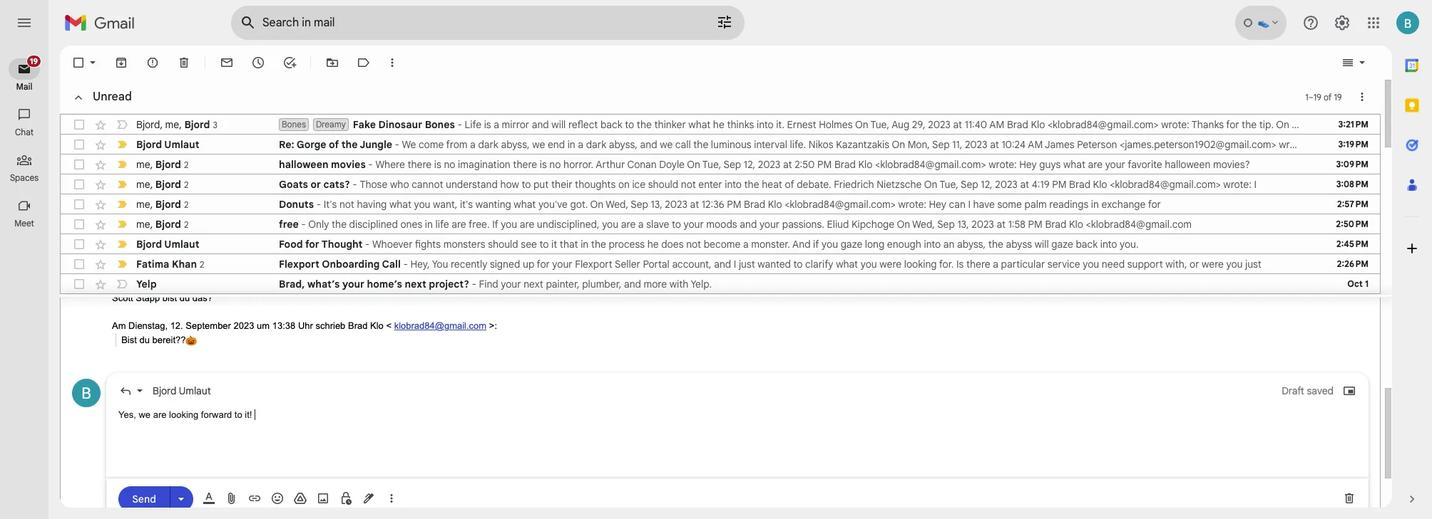 Task type: describe. For each thing, give the bounding box(es) containing it.
51 ͏ from the left
[[840, 278, 842, 291]]

on up kazantzakis on the right of the page
[[855, 118, 868, 131]]

2 horizontal spatial there
[[966, 258, 990, 271]]

klo down readings
[[1069, 218, 1083, 231]]

2 horizontal spatial is
[[540, 158, 547, 171]]

2 for goats or cats?
[[184, 179, 188, 190]]

9 ͏ from the left
[[732, 278, 735, 291]]

wrote: down 10:24
[[989, 158, 1017, 171]]

chat
[[15, 127, 34, 138]]

brad up readings
[[1069, 178, 1090, 191]]

away image
[[1258, 17, 1269, 29]]

2 dark from the left
[[586, 138, 606, 151]]

, for goats or cats? - those who cannot understand how to put their thoughts on ice should not enter into the heat of debate. friedrich nietzsche on tue, sep 12, 2023 at 4:19 pm brad klo <klobrad84@gmail.com> wrote: i
[[150, 178, 153, 191]]

life
[[465, 118, 481, 131]]

in right readings
[[1091, 198, 1099, 211]]

enter
[[698, 178, 722, 191]]

interval
[[754, 138, 787, 151]]

and right mirror
[[532, 118, 549, 131]]

me for goats or cats?
[[136, 178, 150, 191]]

33 ͏ from the left
[[794, 278, 796, 291]]

31 ͏ from the left
[[789, 278, 791, 291]]

- left life
[[457, 118, 462, 131]]

<klobrad84@gmail.com> down the mon,
[[875, 158, 986, 171]]

5 row from the top
[[61, 195, 1380, 215]]

account,
[[672, 258, 711, 271]]

1 vertical spatial not
[[339, 198, 354, 211]]

unread
[[93, 90, 132, 104]]

inbox section options image
[[1355, 90, 1369, 104]]

0 horizontal spatial bones
[[282, 119, 306, 130]]

2 inside fatima khan 2
[[200, 259, 204, 270]]

10:24
[[1002, 138, 1026, 151]]

unread button
[[64, 83, 138, 112]]

- left find
[[472, 278, 476, 291]]

0 horizontal spatial of
[[329, 138, 339, 151]]

cats?
[[323, 178, 350, 191]]

58 ͏ from the left
[[858, 278, 860, 291]]

12.
[[170, 321, 183, 332]]

your down the onboarding
[[342, 278, 364, 291]]

13:38
[[272, 321, 295, 332]]

from
[[446, 138, 468, 151]]

sep down ice
[[631, 198, 648, 211]]

unread main content
[[60, 46, 1392, 520]]

52 ͏ from the left
[[842, 278, 845, 291]]

10 ͏ from the left
[[735, 278, 737, 291]]

what down "who"
[[389, 198, 411, 211]]

pm right 1:58
[[1028, 218, 1043, 231]]

main menu image
[[16, 14, 33, 31]]

a left mirror
[[494, 118, 499, 131]]

at left 11:40
[[953, 118, 962, 131]]

enough
[[887, 238, 921, 251]]

pm right the 4:19
[[1052, 178, 1067, 191]]

sep up the an
[[937, 218, 955, 231]]

debate.
[[797, 178, 831, 191]]

5 ͏ from the left
[[722, 278, 725, 291]]

are down peterson
[[1088, 158, 1103, 171]]

6 ͏ from the left
[[725, 278, 727, 291]]

your down peterson
[[1105, 158, 1125, 171]]

you
[[432, 258, 448, 271]]

36 ͏ from the left
[[801, 278, 804, 291]]

67 ͏ from the left
[[881, 278, 883, 291]]

have
[[973, 198, 995, 211]]

are inside "text field"
[[153, 410, 166, 421]]

wrote: up <james.peterson1902@gmail.com>
[[1161, 118, 1189, 131]]

up
[[523, 258, 534, 271]]

into right enter
[[725, 178, 742, 191]]

to down and
[[793, 258, 803, 271]]

2 vertical spatial not
[[686, 238, 701, 251]]

0 vertical spatial umlaut
[[164, 138, 199, 151]]

2 next from the left
[[524, 278, 543, 291]]

1 vertical spatial bjord umlaut
[[136, 238, 199, 251]]

44 ͏ from the left
[[822, 278, 824, 291]]

, for donuts - it's not having what you want, it's wanting what you've got. on wed, sep 13, 2023 at 12:36 pm brad klo <klobrad84@gmail.com> wrote: hey can i have some palm readings in exchange for
[[150, 198, 153, 211]]

particular
[[1001, 258, 1045, 271]]

1 horizontal spatial hey
[[1019, 158, 1037, 171]]

process
[[609, 238, 645, 251]]

0 horizontal spatial hey
[[929, 198, 946, 211]]

what down the how
[[514, 198, 536, 211]]

palm
[[1025, 198, 1047, 211]]

reflect
[[568, 118, 598, 131]]

2 row from the top
[[61, 135, 1380, 155]]

am
[[112, 321, 126, 332]]

1 vertical spatial should
[[488, 238, 518, 251]]

peterson
[[1077, 138, 1117, 151]]

0 vertical spatial bjord umlaut
[[136, 138, 199, 151]]

support
[[1127, 258, 1163, 271]]

halloween movies - where there is no imagination there is no horror. arthur conan doyle on tue, sep 12, 2023 at 2:50 pm brad klo <klobrad84@gmail.com> wrote: hey guys what are your favorite halloween movies?
[[279, 158, 1250, 171]]

sep left 11,
[[932, 138, 950, 151]]

0 horizontal spatial abyss,
[[501, 138, 530, 151]]

43 ͏ from the left
[[819, 278, 822, 291]]

3
[[213, 119, 217, 130]]

0 vertical spatial of
[[1324, 92, 1332, 102]]

free
[[279, 218, 299, 231]]

favorite
[[1128, 158, 1162, 171]]

mail heading
[[0, 81, 48, 93]]

more image
[[385, 56, 399, 70]]

24 ͏ from the left
[[771, 278, 773, 291]]

21 ͏ from the left
[[763, 278, 766, 291]]

Message Body text field
[[118, 409, 1356, 469]]

snooze image
[[251, 56, 265, 70]]

40 ͏ from the left
[[812, 278, 814, 291]]

klo down "heat"
[[768, 198, 782, 211]]

exchange
[[1102, 198, 1146, 211]]

the right call
[[693, 138, 708, 151]]

who
[[390, 178, 409, 191]]

service
[[1048, 258, 1080, 271]]

fake dinosaur bones - life is a mirror and will reflect back to the thinker what he thinks into it. ernest holmes on tue, aug 29, 2023 at 11:40 am brad klo <klobrad84@gmail.com> wrote: thanks for the tip. on sat, aug
[[353, 118, 1329, 131]]

bist du bereit??
[[121, 335, 186, 346]]

in left the life
[[425, 218, 433, 231]]

what right the clarify
[[836, 258, 858, 271]]

26 ͏ from the left
[[776, 278, 778, 291]]

am dienstag, 12. september 2023 um 13:38 uhr schrieb brad klo < klobrad84@gmail.com >:
[[112, 321, 497, 332]]

<klobrad84@gmail.com> down favorite at right top
[[1110, 178, 1221, 191]]

is
[[956, 258, 964, 271]]

thought
[[321, 238, 362, 251]]

their
[[551, 178, 572, 191]]

1 just from the left
[[739, 258, 755, 271]]

56 ͏ from the left
[[852, 278, 855, 291]]

tip.
[[1259, 118, 1274, 131]]

row containing bjord
[[61, 115, 1380, 135]]

the left tip.
[[1242, 118, 1257, 131]]

12:36
[[702, 198, 724, 211]]

can
[[949, 198, 966, 211]]

2023 right 29,
[[928, 118, 951, 131]]

add to tasks image
[[282, 56, 297, 70]]

1 halloween from the left
[[279, 158, 328, 171]]

38 ͏ from the left
[[806, 278, 809, 291]]

those
[[360, 178, 388, 191]]

66 ͏ from the left
[[878, 278, 881, 291]]

- left the it's
[[316, 198, 321, 211]]

12 ͏ from the left
[[740, 278, 743, 291]]

<klobrad84@gmail.com> up peterson
[[1048, 118, 1159, 131]]

abyss
[[1006, 238, 1032, 251]]

to right slave
[[672, 218, 681, 231]]

nietzsche
[[877, 178, 922, 191]]

to left put
[[522, 178, 531, 191]]

and up conan
[[640, 138, 657, 151]]

1 vertical spatial du
[[139, 335, 150, 346]]

fatima
[[136, 258, 169, 271]]

the up thought
[[332, 218, 347, 231]]

does
[[661, 238, 684, 251]]

at left the 4:19
[[1020, 178, 1029, 191]]

at left 10:24
[[990, 138, 999, 151]]

damit wir kommen?
[[112, 265, 194, 276]]

movies?
[[1213, 158, 1250, 171]]

2023 down have
[[972, 218, 994, 231]]

1 horizontal spatial 19
[[1313, 92, 1321, 102]]

spaces
[[10, 173, 39, 183]]

donuts - it's not having what you want, it's wanting what you've got. on wed, sep 13, 2023 at 12:36 pm brad klo <klobrad84@gmail.com> wrote: hey can i have some palm readings in exchange for
[[279, 198, 1161, 211]]

are up process
[[621, 218, 636, 231]]

4 ͏ from the left
[[720, 278, 722, 291]]

is for life
[[484, 118, 491, 131]]

monster.
[[751, 238, 790, 251]]

call
[[382, 258, 401, 271]]

on right doyle
[[687, 158, 700, 171]]

me , bjord 2 for donuts
[[136, 198, 188, 211]]

62 ͏ from the left
[[868, 278, 870, 291]]

jungle
[[360, 138, 392, 151]]

53 ͏ from the left
[[845, 278, 847, 291]]

2 flexport from the left
[[575, 258, 613, 271]]

seller
[[615, 258, 640, 271]]

the left process
[[591, 238, 606, 251]]

3 row from the top
[[61, 155, 1380, 175]]

11:40
[[965, 118, 987, 131]]

the left thinker at the left of page
[[637, 118, 652, 131]]

september
[[186, 321, 231, 332]]

into left the an
[[924, 238, 941, 251]]

in right end
[[567, 138, 575, 151]]

the left "heat"
[[744, 178, 759, 191]]

73 ͏ from the left
[[896, 278, 898, 291]]

0 horizontal spatial i
[[734, 258, 736, 271]]

at left 1:58
[[997, 218, 1006, 231]]

me , bjord 2 for goats
[[136, 178, 188, 191]]

end
[[548, 138, 565, 151]]

at left 2:50
[[783, 158, 792, 171]]

2 for halloween movies
[[184, 159, 188, 170]]

insert link ‪(⌘k)‬ image
[[247, 492, 262, 507]]

0 horizontal spatial 1
[[1305, 92, 1308, 102]]

54 ͏ from the left
[[847, 278, 850, 291]]

attach files image
[[225, 492, 239, 507]]

fights
[[415, 238, 441, 251]]

1 vertical spatial wed,
[[912, 218, 935, 231]]

0 horizontal spatial there
[[407, 158, 432, 171]]

insert files using drive image
[[293, 492, 307, 507]]

Search in mail search field
[[231, 6, 745, 40]]

0 horizontal spatial will
[[552, 118, 566, 131]]

wir
[[139, 265, 151, 276]]

1 ͏ from the left
[[712, 278, 714, 291]]

if
[[492, 218, 498, 231]]

2 horizontal spatial abyss,
[[957, 238, 986, 251]]

to left it
[[540, 238, 549, 251]]

row containing fatima khan
[[61, 255, 1380, 275]]

to left thinker at the left of page
[[625, 118, 634, 131]]

find
[[479, 278, 498, 291]]

a right from
[[470, 138, 476, 151]]

re:
[[279, 138, 294, 151]]

2023 left um
[[234, 321, 254, 332]]

wrote: down movies?
[[1223, 178, 1252, 191]]

3:08 pm
[[1336, 179, 1369, 190]]

1 horizontal spatial 13,
[[957, 218, 969, 231]]

settings image
[[1334, 14, 1351, 31]]

and right moods
[[740, 218, 757, 231]]

7 ͏ from the left
[[727, 278, 730, 291]]

scott stapp bist du das?
[[112, 293, 212, 304]]

thinks
[[727, 118, 754, 131]]

undisciplined,
[[537, 218, 600, 231]]

1 aug from the left
[[892, 118, 909, 131]]

scott
[[112, 293, 133, 304]]

1 flexport from the left
[[279, 258, 319, 271]]

50 ͏ from the left
[[837, 278, 840, 291]]

wrote: down nietzsche
[[898, 198, 926, 211]]

draft
[[1282, 385, 1304, 398]]

0 vertical spatial back
[[600, 118, 622, 131]]

it.
[[776, 118, 785, 131]]

2 just from the left
[[1245, 258, 1262, 271]]

friedrich
[[834, 178, 874, 191]]

a left slave
[[638, 218, 644, 231]]

46 ͏ from the left
[[827, 278, 829, 291]]

2 gaze from the left
[[1051, 238, 1073, 251]]

nikos
[[809, 138, 833, 151]]

57 ͏ from the left
[[855, 278, 858, 291]]

2023 up some
[[995, 178, 1018, 191]]

pm right 2:50
[[817, 158, 832, 171]]

on right tip.
[[1276, 118, 1289, 131]]

row containing yelp
[[61, 275, 1380, 295]]

1 horizontal spatial he
[[713, 118, 724, 131]]

64 ͏ from the left
[[873, 278, 875, 291]]

looking inside row
[[904, 258, 937, 271]]

at left "12:36"
[[690, 198, 699, 211]]

advanced search options image
[[710, 8, 739, 36]]

mail
[[16, 81, 33, 92]]

a up horror.
[[578, 138, 583, 151]]

2023 up slave
[[665, 198, 687, 211]]

2 aug from the left
[[1312, 118, 1329, 131]]

me for free
[[136, 218, 150, 231]]

your up "food for thought - whoever fights monsters should see to it that in the process he does not become a monster. and if you gaze long enough into an abyss, the abyss will gaze back into you." at the top of the page
[[684, 218, 704, 231]]

<klobrad84@gmail.com> up eliud
[[785, 198, 896, 211]]

sep down luminous
[[724, 158, 741, 171]]

conan
[[627, 158, 657, 171]]

0 vertical spatial or
[[311, 178, 321, 191]]

23 ͏ from the left
[[768, 278, 771, 291]]

3 ͏ from the left
[[717, 278, 720, 291]]

69 ͏ from the left
[[886, 278, 888, 291]]

0 vertical spatial not
[[681, 178, 696, 191]]

1 vertical spatial umlaut
[[164, 238, 199, 251]]

draft saved
[[1282, 385, 1334, 398]]

1 horizontal spatial will
[[1035, 238, 1049, 251]]

brad down readings
[[1045, 218, 1067, 231]]

59 ͏ from the left
[[860, 278, 863, 291]]

goats
[[279, 178, 308, 191]]

mirror
[[502, 118, 529, 131]]

what right guys on the top right of page
[[1063, 158, 1085, 171]]

2 horizontal spatial we
[[660, 138, 673, 151]]

Search in mail text field
[[262, 16, 676, 30]]

call
[[675, 138, 691, 151]]

2:57 pm
[[1337, 199, 1369, 210]]

1 inside row
[[1365, 279, 1369, 290]]

<klobrad84@gmail.com
[[1086, 218, 1192, 231]]

spaces heading
[[0, 173, 48, 184]]

are up see
[[520, 218, 534, 231]]

1 horizontal spatial should
[[648, 178, 678, 191]]

and down become
[[714, 258, 731, 271]]

damit
[[112, 265, 136, 276]]

20 ͏ from the left
[[760, 278, 763, 291]]

where
[[375, 158, 405, 171]]

toggle confidential mode image
[[339, 492, 353, 507]]

mark as unread image
[[220, 56, 234, 70]]



Task type: vqa. For each thing, say whether or not it's contained in the screenshot.
Holmes
yes



Task type: locate. For each thing, give the bounding box(es) containing it.
1 vertical spatial i
[[968, 198, 971, 211]]

- left where
[[368, 158, 373, 171]]

kipchoge
[[851, 218, 894, 231]]

0 horizontal spatial back
[[600, 118, 622, 131]]

or left cats?
[[311, 178, 321, 191]]

0 horizontal spatial or
[[311, 178, 321, 191]]

1 vertical spatial looking
[[169, 410, 198, 421]]

1 vertical spatial 12,
[[981, 178, 993, 191]]

bones up come
[[425, 118, 455, 131]]

0 vertical spatial he
[[713, 118, 724, 131]]

29 ͏ from the left
[[783, 278, 786, 291]]

39 ͏ from the left
[[809, 278, 812, 291]]

of down dreamy
[[329, 138, 339, 151]]

umlaut up the yes, we are looking forward to it!
[[179, 385, 211, 398]]

put
[[533, 178, 549, 191]]

bones up the re:
[[282, 119, 306, 130]]

signed
[[490, 258, 520, 271]]

0 horizontal spatial is
[[434, 158, 441, 171]]

become
[[704, 238, 741, 251]]

having
[[357, 198, 387, 211]]

is for there
[[434, 158, 441, 171]]

0 vertical spatial 12,
[[744, 158, 755, 171]]

more
[[644, 278, 667, 291]]

dreamy
[[316, 119, 346, 130]]

tab list
[[1392, 46, 1432, 469]]

1 horizontal spatial 12,
[[981, 178, 993, 191]]

30 ͏ from the left
[[786, 278, 789, 291]]

2 halloween from the left
[[1165, 158, 1211, 171]]

thinker
[[654, 118, 686, 131]]

1 row from the top
[[61, 115, 1380, 135]]

1 vertical spatial back
[[1076, 238, 1098, 251]]

ice
[[632, 178, 645, 191]]

0 horizontal spatial should
[[488, 238, 518, 251]]

for
[[1226, 118, 1239, 131], [1148, 198, 1161, 211], [305, 238, 319, 251], [537, 258, 550, 271]]

your down the signed
[[501, 278, 521, 291]]

10 row from the top
[[61, 295, 1380, 315]]

bjord
[[136, 118, 160, 131], [184, 118, 210, 131], [136, 138, 162, 151], [155, 158, 181, 171], [155, 178, 181, 191], [155, 198, 181, 211], [155, 218, 181, 231], [136, 238, 162, 251], [153, 385, 176, 398]]

70 ͏ from the left
[[888, 278, 891, 291]]

🎃 image
[[186, 336, 197, 347]]

i
[[1254, 178, 1257, 191], [968, 198, 971, 211], [734, 258, 736, 271]]

what
[[688, 118, 711, 131], [1063, 158, 1085, 171], [389, 198, 411, 211], [514, 198, 536, 211], [836, 258, 858, 271]]

1 horizontal spatial back
[[1076, 238, 1098, 251]]

1 horizontal spatial abyss,
[[609, 138, 638, 151]]

, for free - only the disciplined ones in life are free. if you are undisciplined, you are a slave to your moods and your passions. eliud kipchoge on wed, sep 13, 2023 at 1:58 pm brad klo <klobrad84@gmail.com
[[150, 218, 153, 231]]

2 for free
[[184, 219, 188, 230]]

unread tab panel
[[60, 80, 1381, 495]]

gaze up service
[[1051, 238, 1073, 251]]

0 horizontal spatial halloween
[[279, 158, 328, 171]]

27 ͏ from the left
[[778, 278, 781, 291]]

12, up have
[[981, 178, 993, 191]]

dinosaur
[[378, 118, 422, 131]]

60 ͏ from the left
[[863, 278, 865, 291]]

1 right oct
[[1365, 279, 1369, 290]]

are right the life
[[452, 218, 466, 231]]

1 vertical spatial will
[[1035, 238, 1049, 251]]

is up put
[[540, 158, 547, 171]]

28 ͏ from the left
[[781, 278, 783, 291]]

3:21 pm
[[1338, 119, 1369, 130]]

yes, we are looking forward to it!
[[118, 410, 255, 421]]

next down up at the left of the page
[[524, 278, 543, 291]]

0 vertical spatial wed,
[[606, 198, 628, 211]]

du down dienstag,
[[139, 335, 150, 346]]

monsters
[[443, 238, 485, 251]]

me , bjord 2 for free
[[136, 218, 188, 231]]

1 horizontal spatial no
[[549, 158, 561, 171]]

forward
[[201, 410, 232, 421]]

0 horizontal spatial next
[[405, 278, 426, 291]]

bereit??
[[152, 335, 186, 346]]

gaze
[[841, 238, 862, 251], [1051, 238, 1073, 251]]

1 horizontal spatial bones
[[425, 118, 455, 131]]

looking left forward
[[169, 410, 198, 421]]

0 vertical spatial should
[[648, 178, 678, 191]]

34 ͏ from the left
[[796, 278, 799, 291]]

1 horizontal spatial wed,
[[912, 218, 935, 231]]

should down doyle
[[648, 178, 678, 191]]

0 vertical spatial am
[[989, 118, 1004, 131]]

14 ͏ from the left
[[745, 278, 748, 291]]

15 ͏ from the left
[[748, 278, 750, 291]]

1 horizontal spatial halloween
[[1165, 158, 1211, 171]]

0 horizontal spatial wed,
[[606, 198, 628, 211]]

uhr
[[298, 321, 313, 332]]

0 horizontal spatial no
[[444, 158, 455, 171]]

1 were from the left
[[880, 258, 902, 271]]

19 inside navigation
[[30, 56, 38, 66]]

1 horizontal spatial there
[[513, 158, 537, 171]]

- right cats?
[[353, 178, 357, 191]]

0 horizontal spatial 13,
[[651, 198, 662, 211]]

no down from
[[444, 158, 455, 171]]

4 me , bjord 2 from the top
[[136, 218, 188, 231]]

hey,
[[410, 258, 430, 271]]

i down become
[[734, 258, 736, 271]]

bjord , me , bjord 3
[[136, 118, 217, 131]]

2 vertical spatial of
[[785, 178, 794, 191]]

brad up friedrich
[[834, 158, 856, 171]]

1 vertical spatial 1
[[1365, 279, 1369, 290]]

into left it.
[[757, 118, 774, 131]]

how
[[500, 178, 519, 191]]

4 row from the top
[[61, 175, 1380, 195]]

1 horizontal spatial or
[[1190, 258, 1199, 271]]

halloween down <james.peterson1902@gmail.com>
[[1165, 158, 1211, 171]]

1 horizontal spatial am
[[1028, 138, 1043, 151]]

0 vertical spatial hey
[[1019, 158, 1037, 171]]

labels image
[[357, 56, 371, 70]]

on left the mon,
[[892, 138, 905, 151]]

dienstag,
[[128, 321, 168, 332]]

2 horizontal spatial 19
[[1334, 92, 1342, 102]]

gorge
[[297, 138, 326, 151]]

looking
[[904, 258, 937, 271], [169, 410, 198, 421]]

2 ͏ from the left
[[714, 278, 717, 291]]

brad up 10:24
[[1007, 118, 1028, 131]]

dark
[[478, 138, 498, 151], [586, 138, 606, 151]]

11 ͏ from the left
[[737, 278, 740, 291]]

abyss, down mirror
[[501, 138, 530, 151]]

got.
[[570, 198, 588, 211]]

mon,
[[908, 138, 930, 151]]

1 horizontal spatial we
[[532, 138, 545, 151]]

meet heading
[[0, 218, 48, 230]]

and
[[792, 238, 811, 251]]

1 horizontal spatial i
[[968, 198, 971, 211]]

9 row from the top
[[61, 275, 1380, 295]]

0 horizontal spatial flexport
[[279, 258, 319, 271]]

1 horizontal spatial tue,
[[870, 118, 889, 131]]

for right thanks
[[1226, 118, 1239, 131]]

he left thinks
[[713, 118, 724, 131]]

65 ͏ from the left
[[875, 278, 878, 291]]

1 me , bjord 2 from the top
[[136, 158, 188, 171]]

1 next from the left
[[405, 278, 426, 291]]

1 horizontal spatial flexport
[[575, 258, 613, 271]]

1 horizontal spatial next
[[524, 278, 543, 291]]

movies
[[331, 158, 366, 171]]

to inside "text field"
[[235, 410, 242, 421]]

1 horizontal spatial gaze
[[1051, 238, 1073, 251]]

72 ͏ from the left
[[893, 278, 896, 291]]

delete image
[[177, 56, 191, 70]]

flexport onboarding call - hey, you recently signed up for your flexport seller portal account, and i just wanted to clarify what you were looking for. is there a particular service you need support with, or were you just
[[279, 258, 1262, 271]]

brad right schrieb
[[348, 321, 368, 332]]

need
[[1102, 258, 1125, 271]]

for down only
[[305, 238, 319, 251]]

17 ͏ from the left
[[753, 278, 755, 291]]

, for halloween movies - where there is no imagination there is no horror. arthur conan doyle on tue, sep 12, 2023 at 2:50 pm brad klo <klobrad84@gmail.com> wrote: hey guys what are your favorite halloween movies?
[[150, 158, 153, 171]]

insert emoji ‪(⌘⇧2)‬ image
[[270, 492, 285, 507]]

41 ͏ from the left
[[814, 278, 817, 291]]

archive image
[[114, 56, 128, 70]]

0 horizontal spatial dark
[[478, 138, 498, 151]]

wrote: down sat,
[[1279, 138, 1307, 151]]

22 ͏ from the left
[[766, 278, 768, 291]]

0 vertical spatial du
[[179, 293, 190, 304]]

13, up slave
[[651, 198, 662, 211]]

move to image
[[325, 56, 339, 70]]

not up account,
[[686, 238, 701, 251]]

no down end
[[549, 158, 561, 171]]

project?
[[429, 278, 469, 291]]

1 vertical spatial tue,
[[702, 158, 721, 171]]

navigation containing mail
[[0, 46, 50, 520]]

1 vertical spatial he
[[647, 238, 659, 251]]

schrieb
[[316, 321, 345, 332]]

type of response image
[[118, 385, 133, 399]]

a left particular
[[993, 258, 998, 271]]

0 vertical spatial 1
[[1305, 92, 1308, 102]]

68 ͏ from the left
[[883, 278, 886, 291]]

brad,
[[279, 278, 305, 291]]

1 gaze from the left
[[841, 238, 862, 251]]

42 ͏ from the left
[[817, 278, 819, 291]]

63 ͏ from the left
[[870, 278, 873, 291]]

into up need on the right of page
[[1100, 238, 1117, 251]]

2 vertical spatial bjord umlaut
[[153, 385, 211, 398]]

more options image
[[387, 492, 396, 507]]

your
[[1105, 158, 1125, 171], [684, 218, 704, 231], [759, 218, 780, 231], [552, 258, 572, 271], [342, 278, 364, 291], [501, 278, 521, 291]]

-
[[457, 118, 462, 131], [395, 138, 399, 151], [368, 158, 373, 171], [353, 178, 357, 191], [316, 198, 321, 211], [301, 218, 306, 231], [365, 238, 370, 251], [403, 258, 408, 271], [472, 278, 476, 291]]

tue, up kazantzakis on the right of the page
[[870, 118, 889, 131]]

insert signature image
[[362, 492, 376, 507]]

1 vertical spatial or
[[1190, 258, 1199, 271]]

in right that
[[581, 238, 589, 251]]

some
[[997, 198, 1022, 211]]

understand
[[446, 178, 498, 191]]

chat heading
[[0, 127, 48, 138]]

looking inside "text field"
[[169, 410, 198, 421]]

it
[[551, 238, 557, 251]]

0 horizontal spatial looking
[[169, 410, 198, 421]]

aug right sat,
[[1312, 118, 1329, 131]]

ones
[[400, 218, 422, 231]]

will right abyss
[[1035, 238, 1049, 251]]

halloween down gorge
[[279, 158, 328, 171]]

0 vertical spatial i
[[1254, 178, 1257, 191]]

47 ͏ from the left
[[829, 278, 832, 291]]

row
[[61, 115, 1380, 135], [61, 135, 1380, 155], [61, 155, 1380, 175], [61, 175, 1380, 195], [61, 195, 1380, 215], [61, 215, 1380, 235], [61, 235, 1380, 255], [61, 255, 1380, 275], [61, 275, 1380, 295], [61, 295, 1380, 315]]

donuts
[[279, 198, 314, 211]]

i right can
[[968, 198, 971, 211]]

come
[[419, 138, 444, 151]]

show trimmed content image
[[118, 481, 136, 489]]

1 vertical spatial of
[[329, 138, 339, 151]]

clarify
[[805, 258, 833, 271]]

2 were from the left
[[1202, 258, 1224, 271]]

for up <klobrad84@gmail.com
[[1148, 198, 1161, 211]]

fake
[[353, 118, 376, 131]]

55 ͏ from the left
[[850, 278, 852, 291]]

0 horizontal spatial am
[[989, 118, 1004, 131]]

None checkbox
[[72, 218, 86, 232], [72, 257, 86, 272], [72, 277, 86, 292], [72, 218, 86, 232], [72, 257, 86, 272], [72, 277, 86, 292]]

wed, up enough
[[912, 218, 935, 231]]

thanks
[[1192, 118, 1224, 131]]

discard draft ‪(⌘⇧d)‬ image
[[1342, 492, 1356, 507]]

row down donuts - it's not having what you want, it's wanting what you've got. on wed, sep 13, 2023 at 12:36 pm brad klo <klobrad84@gmail.com> wrote: hey can i have some palm readings in exchange for
[[61, 215, 1380, 235]]

1 horizontal spatial aug
[[1312, 118, 1329, 131]]

were right with,
[[1202, 258, 1224, 271]]

and down the seller
[[624, 278, 641, 291]]

3 me , bjord 2 from the top
[[136, 198, 188, 211]]

me , bjord 2
[[136, 158, 188, 171], [136, 178, 188, 191], [136, 198, 188, 211], [136, 218, 188, 231]]

0 horizontal spatial we
[[139, 410, 151, 421]]

2 horizontal spatial tue,
[[940, 178, 958, 191]]

ernest
[[787, 118, 816, 131]]

74 ͏ from the left
[[898, 278, 901, 291]]

report spam image
[[145, 56, 160, 70]]

only
[[308, 218, 329, 231]]

71 ͏ from the left
[[891, 278, 893, 291]]

2 horizontal spatial of
[[1324, 92, 1332, 102]]

holmes
[[819, 118, 853, 131]]

2 no from the left
[[549, 158, 561, 171]]

goats or cats? - those who cannot understand how to put their thoughts on ice should not enter into the heat of debate. friedrich nietzsche on tue, sep 12, 2023 at 4:19 pm brad klo <klobrad84@gmail.com> wrote: i
[[279, 178, 1257, 191]]

3:09 pm
[[1336, 159, 1369, 170]]

7 row from the top
[[61, 235, 1380, 255]]

khan
[[172, 258, 197, 271]]

48 ͏ from the left
[[832, 278, 835, 291]]

0 vertical spatial tue,
[[870, 118, 889, 131]]

onboarding
[[322, 258, 380, 271]]

0 horizontal spatial tue,
[[702, 158, 721, 171]]

1 horizontal spatial of
[[785, 178, 794, 191]]

sep up can
[[961, 178, 978, 191]]

0 horizontal spatial 12,
[[744, 158, 755, 171]]

1 horizontal spatial dark
[[586, 138, 606, 151]]

hey
[[1019, 158, 1037, 171], [929, 198, 946, 211]]

if
[[813, 238, 819, 251]]

- down disciplined
[[365, 238, 370, 251]]

your up monster.
[[759, 218, 780, 231]]

45 ͏ from the left
[[824, 278, 827, 291]]

2 me , bjord 2 from the top
[[136, 178, 188, 191]]

with
[[669, 278, 688, 291]]

on right got.
[[590, 198, 604, 211]]

1 horizontal spatial just
[[1245, 258, 1262, 271]]

we inside "text field"
[[139, 410, 151, 421]]

brad down goats or cats? - those who cannot understand how to put their thoughts on ice should not enter into the heat of debate. friedrich nietzsche on tue, sep 12, 2023 at 4:19 pm brad klo <klobrad84@gmail.com> wrote: i
[[744, 198, 765, 211]]

the up movies
[[341, 138, 358, 151]]

for right up at the left of the page
[[537, 258, 550, 271]]

insert photo image
[[316, 492, 330, 507]]

more send options image
[[174, 493, 188, 507]]

1 vertical spatial hey
[[929, 198, 946, 211]]

is
[[484, 118, 491, 131], [434, 158, 441, 171], [540, 158, 547, 171]]

search in mail image
[[235, 10, 261, 36]]

13 ͏ from the left
[[743, 278, 745, 291]]

long
[[865, 238, 884, 251]]

35 ͏ from the left
[[799, 278, 801, 291]]

0 horizontal spatial just
[[739, 258, 755, 271]]

37 ͏ from the left
[[804, 278, 806, 291]]

2 for donuts
[[184, 199, 188, 210]]

row up luminous
[[61, 115, 1380, 135]]

2 vertical spatial umlaut
[[179, 385, 211, 398]]

0 horizontal spatial 19
[[30, 56, 38, 66]]

2 horizontal spatial i
[[1254, 178, 1257, 191]]

brad
[[1007, 118, 1028, 131], [834, 158, 856, 171], [1069, 178, 1090, 191], [744, 198, 765, 211], [1045, 218, 1067, 231], [348, 321, 368, 332]]

19 ͏ from the left
[[758, 278, 760, 291]]

0 horizontal spatial were
[[880, 258, 902, 271]]

61 ͏ from the left
[[865, 278, 868, 291]]

abyss, right the an
[[957, 238, 986, 251]]

- right call
[[403, 258, 408, 271]]

me , bjord 2 for halloween
[[136, 158, 188, 171]]

navigation
[[0, 46, 50, 520]]

0 horizontal spatial gaze
[[841, 238, 862, 251]]

0 horizontal spatial he
[[647, 238, 659, 251]]

am right 11:40
[[989, 118, 1004, 131]]

on up enough
[[897, 218, 910, 231]]

- left we
[[395, 138, 399, 151]]

3:19 pm
[[1338, 139, 1369, 150]]

that
[[560, 238, 578, 251]]

the
[[637, 118, 652, 131], [1242, 118, 1257, 131], [341, 138, 358, 151], [693, 138, 708, 151], [744, 178, 759, 191], [332, 218, 347, 231], [591, 238, 606, 251], [988, 238, 1003, 251]]

0 vertical spatial looking
[[904, 258, 937, 271]]

klo up james
[[1031, 118, 1045, 131]]

sat,
[[1292, 118, 1309, 131]]

toggle split pane mode image
[[1341, 56, 1355, 70]]

1 dark from the left
[[478, 138, 498, 151]]

fatima khan 2
[[136, 258, 204, 271]]

yelp.
[[691, 278, 712, 291]]

6 row from the top
[[61, 215, 1380, 235]]

16 ͏ from the left
[[750, 278, 753, 291]]

1 horizontal spatial du
[[179, 293, 190, 304]]

what up call
[[688, 118, 711, 131]]

2023 right 11,
[[965, 138, 987, 151]]

me for halloween movies
[[136, 158, 150, 171]]

1 horizontal spatial 1
[[1365, 279, 1369, 290]]

2023 down interval
[[758, 158, 780, 171]]

row down yelp.
[[61, 295, 1380, 315]]

readings
[[1049, 198, 1088, 211]]

2 vertical spatial i
[[734, 258, 736, 271]]

luminous
[[711, 138, 751, 151]]

None checkbox
[[71, 56, 86, 70], [72, 118, 86, 132], [72, 138, 86, 152], [72, 158, 86, 172], [72, 178, 86, 192], [72, 198, 86, 212], [72, 237, 86, 252], [71, 56, 86, 70], [72, 118, 86, 132], [72, 138, 86, 152], [72, 158, 86, 172], [72, 178, 86, 192], [72, 198, 86, 212], [72, 237, 86, 252]]

eliud
[[827, 218, 849, 231]]

>:
[[489, 321, 497, 332]]

du
[[179, 293, 190, 304], [139, 335, 150, 346]]

kommen?
[[153, 265, 194, 276]]

8 ͏ from the left
[[730, 278, 732, 291]]

umlaut up khan
[[164, 238, 199, 251]]

plumber,
[[582, 278, 621, 291]]

klobrad84@gmail.com link
[[394, 321, 487, 332]]

me for donuts
[[136, 198, 150, 211]]

klo down kazantzakis on the right of the page
[[858, 158, 873, 171]]

25 ͏ from the left
[[773, 278, 776, 291]]

gmail image
[[64, 9, 142, 37]]

klo up exchange
[[1093, 178, 1107, 191]]

support image
[[1302, 14, 1319, 31]]

is right life
[[484, 118, 491, 131]]

1 vertical spatial 13,
[[957, 218, 969, 231]]

pm up free - only the disciplined ones in life are free. if you are undisciplined, you are a slave to your moods and your passions. eliud kipchoge on wed, sep 13, 2023 at 1:58 pm brad klo <klobrad84@gmail.com
[[727, 198, 741, 211]]

0 horizontal spatial du
[[139, 335, 150, 346]]

1 – 19 of 19
[[1305, 92, 1342, 102]]

me
[[165, 118, 179, 131], [136, 158, 150, 171], [136, 178, 150, 191], [136, 198, 150, 211], [136, 218, 150, 231]]

a down free - only the disciplined ones in life are free. if you are undisciplined, you are a slave to your moods and your passions. eliud kipchoge on wed, sep 13, 2023 at 1:58 pm brad klo <klobrad84@gmail.com
[[743, 238, 749, 251]]

32 ͏ from the left
[[791, 278, 794, 291]]

18 ͏ from the left
[[755, 278, 758, 291]]

49 ͏ from the left
[[835, 278, 837, 291]]

hey left can
[[929, 198, 946, 211]]

on
[[855, 118, 868, 131], [1276, 118, 1289, 131], [892, 138, 905, 151], [687, 158, 700, 171], [924, 178, 937, 191], [590, 198, 604, 211], [897, 218, 910, 231]]

1 no from the left
[[444, 158, 455, 171]]

i down <james.peterson1902@gmail.com>
[[1254, 178, 1257, 191]]

2 vertical spatial tue,
[[940, 178, 958, 191]]

wed, down on
[[606, 198, 628, 211]]



